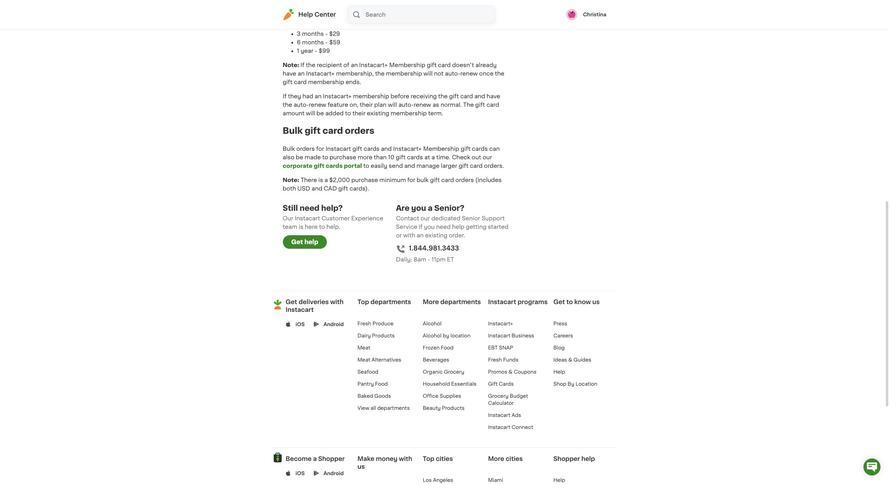 Task type: describe. For each thing, give the bounding box(es) containing it.
cards up more
[[364, 146, 380, 151]]

1 horizontal spatial renew
[[414, 102, 431, 107]]

the right membership,
[[375, 71, 385, 76]]

minimum
[[379, 177, 406, 183]]

2 help link from the top
[[553, 478, 565, 483]]

instacart connect
[[488, 425, 533, 430]]

ios link for get
[[296, 321, 305, 328]]

instacart down instacart+ link
[[488, 333, 510, 338]]

connect
[[512, 425, 533, 430]]

card up the
[[460, 93, 473, 99]]

need inside are you a senior? contact our dedicated senior support service if you need help getting started or with an existing order.
[[436, 224, 451, 230]]

gift inside 'if you would like to send an instacart+ membership gift card, you can select from the following options—'
[[429, 8, 438, 14]]

top for top departments
[[358, 299, 369, 305]]

added
[[325, 110, 344, 116]]

blog link
[[553, 345, 565, 350]]

get help
[[291, 239, 318, 245]]

cad
[[324, 186, 337, 191]]

help for 2nd help link from the top
[[553, 478, 565, 483]]

if
[[419, 224, 423, 230]]

dairy products
[[358, 333, 395, 338]]

if for the
[[301, 62, 304, 68]]

android play store logo image for deliveries
[[314, 322, 319, 327]]

instacart inside still need help? our instacart customer experience team is here to help.
[[295, 215, 320, 221]]

amount
[[283, 110, 305, 116]]

of
[[344, 62, 349, 68]]

for inside there is a $2,000 purchase minimum for bulk gift card orders (includes both usd and cad gift cards).
[[407, 177, 415, 183]]

will inside if the recipient of an instacart+ membership gift card doesn't already have an instacart+ membership, the membership will not auto-renew once the gift card membership ends.
[[424, 71, 433, 76]]

beauty products link
[[423, 406, 465, 411]]

membership for an
[[391, 8, 427, 14]]

departments for more departments
[[440, 299, 481, 305]]

to inside "if they had an instacart+ membership before receiving the gift card and have the auto-renew feature on, their plan will auto-renew as normal. the gift card amount will be added to their existing membership term."
[[345, 110, 351, 116]]

top departments
[[358, 299, 411, 305]]

card right the
[[487, 102, 499, 107]]

time.
[[436, 154, 451, 160]]

pantry
[[358, 381, 374, 386]]

help.
[[326, 224, 340, 230]]

programs
[[518, 299, 548, 305]]

fresh for fresh produce
[[358, 321, 371, 326]]

the down year on the left of page
[[306, 62, 315, 68]]

organic grocery link
[[423, 369, 464, 374]]

1 help link from the top
[[553, 369, 565, 374]]

shopper help
[[553, 456, 595, 462]]

1 vertical spatial will
[[388, 102, 397, 107]]

essentials
[[451, 381, 477, 386]]

top for top cities
[[423, 456, 434, 462]]

cards
[[499, 381, 514, 386]]

cards up $2,000
[[326, 163, 343, 168]]

goods
[[374, 393, 391, 398]]

help for help center
[[298, 12, 313, 17]]

gift down check
[[459, 163, 468, 168]]

alcohol link
[[423, 321, 442, 326]]

1.844.981.3433
[[409, 245, 459, 252]]

more for more cities
[[488, 456, 504, 462]]

get for get deliveries with instacart
[[286, 299, 297, 305]]

gift up normal.
[[449, 93, 459, 99]]

with for make money with us
[[399, 456, 412, 462]]

alcohol by location link
[[423, 333, 471, 338]]

promos & coupons
[[488, 369, 537, 374]]

ads
[[512, 413, 521, 418]]

3 months - $29 6 months - $59 1 year - $99
[[297, 31, 340, 54]]

and inside there is a $2,000 purchase minimum for bulk gift card orders (includes both usd and cad gift cards).
[[312, 186, 322, 191]]

cities for top cities
[[436, 456, 453, 462]]

become
[[286, 456, 312, 462]]

- right 8am
[[428, 257, 430, 262]]

instacart business link
[[488, 333, 534, 338]]

frozen food
[[423, 345, 454, 350]]

instacart ads link
[[488, 413, 521, 418]]

view all departments link
[[358, 406, 410, 411]]

beverages
[[423, 357, 449, 362]]

help inside are you a senior? contact our dedicated senior support service if you need help getting started or with an existing order.
[[452, 224, 465, 230]]

gift down the made
[[314, 163, 324, 168]]

membership up plan
[[353, 93, 389, 99]]

to left know on the right bottom
[[566, 299, 573, 305]]

android play store logo image for a
[[314, 471, 319, 476]]

ideas
[[553, 357, 567, 362]]

seafood
[[358, 369, 378, 374]]

android link for get deliveries with instacart
[[324, 321, 344, 328]]

corporate gift cards portal link
[[283, 163, 363, 168]]

recipient
[[317, 62, 342, 68]]

and inside made to purchase more than 10 gift cards at a time. check out our corporate gift cards portal to easily send and manage larger gift card orders.
[[404, 163, 415, 168]]

organic grocery
[[423, 369, 464, 374]]

not
[[434, 71, 444, 76]]

membership down before
[[391, 110, 427, 116]]

the inside 'if you would like to send an instacart+ membership gift card, you can select from the following options—'
[[298, 17, 307, 22]]

1 vertical spatial their
[[352, 110, 366, 116]]

cards left at
[[407, 154, 423, 160]]

beauty products
[[423, 406, 465, 411]]

gift up more
[[352, 146, 362, 151]]

instacart+ up the instacart business
[[488, 321, 513, 326]]

gift up check
[[461, 146, 471, 151]]

(includes
[[475, 177, 502, 183]]

made to purchase more than 10 gift cards at a time. check out our corporate gift cards portal to easily send and manage larger gift card orders.
[[283, 154, 505, 168]]

angeles
[[433, 478, 453, 483]]

bulk gift card orders
[[283, 127, 374, 135]]

us for make money with us
[[358, 464, 365, 469]]

a inside made to purchase more than 10 gift cards at a time. check out our corporate gift cards portal to easily send and manage larger gift card orders.
[[432, 154, 435, 160]]

office
[[423, 393, 439, 398]]

beauty
[[423, 406, 441, 411]]

- left '$59'
[[325, 39, 328, 45]]

cards up out
[[472, 146, 488, 151]]

instacart+ inside 'if you would like to send an instacart+ membership gift card, you can select from the following options—'
[[361, 8, 390, 14]]

instacart shopper app logo image for get
[[272, 299, 284, 310]]

if for they
[[283, 93, 287, 99]]

dairy
[[358, 333, 371, 338]]

support
[[482, 215, 505, 221]]

christina link
[[566, 9, 606, 20]]

more for more departments
[[423, 299, 439, 305]]

household
[[423, 381, 450, 386]]

you up from
[[288, 8, 299, 14]]

know
[[574, 299, 591, 305]]

following
[[308, 17, 334, 22]]

a inside are you a senior? contact our dedicated senior support service if you need help getting started or with an existing order.
[[428, 204, 433, 212]]

the right once
[[495, 71, 504, 76]]

departments down goods
[[377, 406, 410, 411]]

guides
[[574, 357, 591, 362]]

0 horizontal spatial auto-
[[294, 102, 309, 107]]

had
[[303, 93, 313, 99]]

Search search field
[[365, 6, 495, 23]]

snap
[[499, 345, 513, 350]]

both
[[283, 186, 296, 191]]

$59
[[329, 39, 340, 45]]

organic
[[423, 369, 443, 374]]

card up not
[[438, 62, 451, 68]]

the up as
[[438, 93, 448, 99]]

a right become
[[313, 456, 317, 462]]

meat alternatives
[[358, 357, 401, 362]]

get for get to know us
[[553, 299, 565, 305]]

products for dairy products
[[372, 333, 395, 338]]

manage
[[416, 163, 440, 168]]

instacart business
[[488, 333, 534, 338]]

orders.
[[484, 163, 504, 168]]

check
[[452, 154, 470, 160]]

auto- inside if the recipient of an instacart+ membership gift card doesn't already have an instacart+ membership, the membership will not auto-renew once the gift card membership ends.
[[445, 71, 460, 76]]

customer
[[322, 215, 350, 221]]

membership down recipient
[[308, 79, 344, 85]]

an inside are you a senior? contact our dedicated senior support service if you need help getting started or with an existing order.
[[417, 232, 424, 238]]

at
[[424, 154, 430, 160]]

meat for meat link
[[358, 345, 370, 350]]

can inside 'if you would like to send an instacart+ membership gift card, you can select from the following options—'
[[468, 8, 478, 14]]

send inside 'if you would like to send an instacart+ membership gift card, you can select from the following options—'
[[337, 8, 351, 14]]

and inside bulk orders for instacart gift cards and instacart+ membership gift cards can also be
[[381, 146, 392, 151]]

gift right 10
[[396, 154, 406, 160]]

portal
[[344, 163, 362, 168]]

cities for more cities
[[506, 456, 523, 462]]

shop by location link
[[553, 381, 597, 386]]

ebt snap
[[488, 345, 513, 350]]

gift right bulk
[[430, 177, 440, 183]]

household essentials
[[423, 381, 477, 386]]

alcohol for alcohol by location
[[423, 333, 442, 338]]

view all departments
[[358, 406, 410, 411]]

us for get to know us
[[592, 299, 600, 305]]

to up corporate gift cards portal 'link'
[[322, 154, 328, 160]]

frozen
[[423, 345, 440, 350]]

instacart down instacart ads at the bottom of page
[[488, 425, 510, 430]]

card up they
[[294, 79, 307, 85]]

instacart+ inside "if they had an instacart+ membership before receiving the gift card and have the auto-renew feature on, their plan will auto-renew as normal. the gift card amount will be added to their existing membership term."
[[323, 93, 352, 99]]

make money with us
[[358, 456, 412, 469]]

ios for become
[[296, 471, 305, 476]]

you right 'card,'
[[456, 8, 466, 14]]

1 horizontal spatial orders
[[345, 127, 374, 135]]

to down more
[[363, 163, 369, 168]]

food for pantry food
[[375, 381, 388, 386]]

& for ideas
[[568, 357, 572, 362]]

household essentials link
[[423, 381, 477, 386]]

with inside are you a senior? contact our dedicated senior support service if you need help getting started or with an existing order.
[[403, 232, 415, 238]]

meat alternatives link
[[358, 357, 401, 362]]

existing inside are you a senior? contact our dedicated senior support service if you need help getting started or with an existing order.
[[425, 232, 447, 238]]

get to know us
[[553, 299, 600, 305]]

if for you
[[283, 8, 287, 14]]

1
[[297, 48, 299, 54]]

card inside made to purchase more than 10 gift cards at a time. check out our corporate gift cards portal to easily send and manage larger gift card orders.
[[470, 163, 483, 168]]

- left $99
[[315, 48, 317, 54]]

2 months from the top
[[302, 39, 324, 45]]

help for get help
[[304, 239, 318, 245]]

0 horizontal spatial renew
[[309, 102, 326, 107]]

alternatives
[[372, 357, 401, 362]]

an down 1 on the top of page
[[298, 71, 305, 76]]

receiving
[[411, 93, 437, 99]]

et
[[447, 257, 454, 262]]

help center
[[298, 12, 336, 17]]

is inside still need help? our instacart customer experience team is here to help.
[[299, 224, 303, 230]]

instacart up instacart+ link
[[488, 299, 516, 305]]

office supplies
[[423, 393, 461, 398]]

products for beauty products
[[442, 406, 465, 411]]

fresh produce link
[[358, 321, 394, 326]]

daily:
[[396, 257, 412, 262]]

with for get deliveries with instacart
[[330, 299, 344, 305]]

existing inside "if they had an instacart+ membership before receiving the gift card and have the auto-renew feature on, their plan will auto-renew as normal. the gift card amount will be added to their existing membership term."
[[367, 110, 389, 116]]

bulk orders for instacart gift cards and instacart+ membership gift cards can also be
[[283, 146, 500, 160]]

be inside "if they had an instacart+ membership before receiving the gift card and have the auto-renew feature on, their plan will auto-renew as normal. the gift card amount will be added to their existing membership term."
[[317, 110, 324, 116]]

gift down $2,000
[[338, 186, 348, 191]]

for inside bulk orders for instacart gift cards and instacart+ membership gift cards can also be
[[316, 146, 324, 151]]

become a shopper
[[286, 456, 345, 462]]

still need help? our instacart customer experience team is here to help.
[[283, 204, 383, 230]]

note: for an
[[283, 62, 301, 68]]

all
[[371, 406, 376, 411]]

ios link for become
[[296, 470, 305, 477]]

to inside 'if you would like to send an instacart+ membership gift card, you can select from the following options—'
[[330, 8, 336, 14]]



Task type: locate. For each thing, give the bounding box(es) containing it.
dedicated
[[431, 215, 461, 221]]

1 horizontal spatial grocery
[[488, 393, 509, 398]]

help link down shopper help
[[553, 478, 565, 483]]

card,
[[440, 8, 454, 14]]

note: for both
[[283, 177, 299, 183]]

from
[[283, 17, 296, 22]]

0 vertical spatial top
[[358, 299, 369, 305]]

1 note: from the top
[[283, 62, 301, 68]]

renew inside if the recipient of an instacart+ membership gift card doesn't already have an instacart+ membership, the membership will not auto-renew once the gift card membership ends.
[[460, 71, 478, 76]]

1 ios from the top
[[296, 322, 305, 327]]

membership inside bulk orders for instacart gift cards and instacart+ membership gift cards can also be
[[423, 146, 459, 151]]

android play store logo image
[[314, 322, 319, 327], [314, 471, 319, 476]]

0 vertical spatial meat
[[358, 345, 370, 350]]

help down shopper help
[[553, 478, 565, 483]]

0 horizontal spatial orders
[[296, 146, 315, 151]]

2 ios app store logo image from the top
[[286, 471, 291, 476]]

departments
[[371, 299, 411, 305], [440, 299, 481, 305], [377, 406, 410, 411]]

2 shopper from the left
[[553, 456, 580, 462]]

0 horizontal spatial be
[[296, 154, 303, 160]]

1 horizontal spatial can
[[489, 146, 500, 151]]

1 shopper from the left
[[318, 456, 345, 462]]

a inside there is a $2,000 purchase minimum for bulk gift card orders (includes both usd and cad gift cards).
[[325, 177, 328, 183]]

gift
[[488, 381, 498, 386]]

purchase
[[330, 154, 356, 160], [351, 177, 378, 183]]

grocery budget calculator
[[488, 393, 528, 406]]

0 vertical spatial products
[[372, 333, 395, 338]]

renew down doesn't
[[460, 71, 478, 76]]

top up los
[[423, 456, 434, 462]]

departments up produce
[[371, 299, 411, 305]]

2 horizontal spatial will
[[424, 71, 433, 76]]

instacart up the "here"
[[295, 215, 320, 221]]

2 note: from the top
[[283, 177, 299, 183]]

need inside still need help? our instacart customer experience team is here to help.
[[300, 204, 320, 212]]

0 vertical spatial ios app store logo image
[[286, 322, 291, 327]]

0 vertical spatial food
[[441, 345, 454, 350]]

1 vertical spatial us
[[358, 464, 365, 469]]

0 vertical spatial android play store logo image
[[314, 322, 319, 327]]

1 vertical spatial help link
[[553, 478, 565, 483]]

2 android from the top
[[324, 471, 344, 476]]

the
[[298, 17, 307, 22], [306, 62, 315, 68], [375, 71, 385, 76], [495, 71, 504, 76], [438, 93, 448, 99], [283, 102, 292, 107]]

0 horizontal spatial our
[[421, 215, 430, 221]]

instacart+ up the options—
[[361, 8, 390, 14]]

products down supplies
[[442, 406, 465, 411]]

have inside if the recipient of an instacart+ membership gift card doesn't already have an instacart+ membership, the membership will not auto-renew once the gift card membership ends.
[[283, 71, 296, 76]]

0 vertical spatial send
[[337, 8, 351, 14]]

grocery up calculator
[[488, 393, 509, 398]]

will right amount on the left top
[[306, 110, 315, 116]]

0 vertical spatial be
[[317, 110, 324, 116]]

0 horizontal spatial need
[[300, 204, 320, 212]]

orders up the made
[[296, 146, 315, 151]]

2 horizontal spatial auto-
[[445, 71, 460, 76]]

1 ios link from the top
[[296, 321, 305, 328]]

android down 'become a shopper'
[[324, 471, 344, 476]]

us inside make money with us
[[358, 464, 365, 469]]

0 horizontal spatial grocery
[[444, 369, 464, 374]]

location
[[451, 333, 471, 338]]

miami
[[488, 478, 503, 483]]

help link
[[553, 369, 565, 374], [553, 478, 565, 483]]

ios app store logo image down get deliveries with instacart
[[286, 322, 291, 327]]

2 ios link from the top
[[296, 470, 305, 477]]

an up the options—
[[353, 8, 360, 14]]

meat
[[358, 345, 370, 350], [358, 357, 370, 362]]

meat for meat alternatives
[[358, 357, 370, 362]]

ios app store logo image for get deliveries with instacart
[[286, 322, 291, 327]]

bulk for bulk gift card orders
[[283, 127, 303, 135]]

0 vertical spatial bulk
[[283, 127, 303, 135]]

1 vertical spatial android
[[324, 471, 344, 476]]

1 bulk from the top
[[283, 127, 303, 135]]

ios app store logo image
[[286, 322, 291, 327], [286, 471, 291, 476]]

0 vertical spatial fresh
[[358, 321, 371, 326]]

1 horizontal spatial existing
[[425, 232, 447, 238]]

months
[[302, 31, 324, 36], [302, 39, 324, 45]]

there is a $2,000 purchase minimum for bulk gift card orders (includes both usd and cad gift cards).
[[283, 177, 502, 191]]

frozen food link
[[423, 345, 454, 350]]

android for become a shopper
[[324, 471, 344, 476]]

auto- down before
[[398, 102, 414, 107]]

here
[[305, 224, 318, 230]]

bulk inside bulk orders for instacart gift cards and instacart+ membership gift cards can also be
[[283, 146, 295, 151]]

0 vertical spatial ios
[[296, 322, 305, 327]]

android play store logo image down 'become a shopper'
[[314, 471, 319, 476]]

1 vertical spatial if
[[301, 62, 304, 68]]

0 horizontal spatial for
[[316, 146, 324, 151]]

is inside there is a $2,000 purchase minimum for bulk gift card orders (includes both usd and cad gift cards).
[[318, 177, 323, 183]]

their right the on,
[[360, 102, 373, 107]]

a
[[432, 154, 435, 160], [325, 177, 328, 183], [428, 204, 433, 212], [313, 456, 317, 462]]

send inside made to purchase more than 10 gift cards at a time. check out our corporate gift cards portal to easily send and manage larger gift card orders.
[[389, 163, 403, 168]]

to right like
[[330, 8, 336, 14]]

1 horizontal spatial have
[[487, 93, 500, 99]]

purchase inside there is a $2,000 purchase minimum for bulk gift card orders (includes both usd and cad gift cards).
[[351, 177, 378, 183]]

fresh for fresh funds
[[488, 357, 502, 362]]

view
[[358, 406, 369, 411]]

1 vertical spatial bulk
[[283, 146, 295, 151]]

months up year on the left of page
[[302, 39, 324, 45]]

funds
[[503, 357, 519, 362]]

be left added
[[317, 110, 324, 116]]

an right 'had'
[[315, 93, 322, 99]]

1 vertical spatial help
[[553, 369, 565, 374]]

shop
[[553, 381, 566, 386]]

money
[[376, 456, 398, 462]]

more departments
[[423, 299, 481, 305]]

2 horizontal spatial orders
[[455, 177, 474, 183]]

0 horizontal spatial is
[[299, 224, 303, 230]]

0 vertical spatial our
[[483, 154, 492, 160]]

and inside "if they had an instacart+ membership before receiving the gift card and have the auto-renew feature on, their plan will auto-renew as normal. the gift card amount will be added to their existing membership term."
[[475, 93, 485, 99]]

1 instacart shopper app logo image from the top
[[272, 299, 284, 310]]

can inside bulk orders for instacart gift cards and instacart+ membership gift cards can also be
[[489, 146, 500, 151]]

orders
[[345, 127, 374, 135], [296, 146, 315, 151], [455, 177, 474, 183]]

orders inside there is a $2,000 purchase minimum for bulk gift card orders (includes both usd and cad gift cards).
[[455, 177, 474, 183]]

1 vertical spatial can
[[489, 146, 500, 151]]

1 months from the top
[[302, 31, 324, 36]]

1 vertical spatial fresh
[[488, 357, 502, 362]]

0 vertical spatial instacart shopper app logo image
[[272, 299, 284, 310]]

1 vertical spatial existing
[[425, 232, 447, 238]]

our inside are you a senior? contact our dedicated senior support service if you need help getting started or with an existing order.
[[421, 215, 430, 221]]

2 instacart shopper app logo image from the top
[[272, 452, 284, 463]]

android link for become a shopper
[[324, 470, 344, 477]]

our inside made to purchase more than 10 gift cards at a time. check out our corporate gift cards portal to easily send and manage larger gift card orders.
[[483, 154, 492, 160]]

0 vertical spatial will
[[424, 71, 433, 76]]

0 horizontal spatial send
[[337, 8, 351, 14]]

plan
[[374, 102, 386, 107]]

existing up 1.844.981.3433
[[425, 232, 447, 238]]

grocery inside grocery budget calculator
[[488, 393, 509, 398]]

1 horizontal spatial help
[[452, 224, 465, 230]]

1 horizontal spatial cities
[[506, 456, 523, 462]]

1 android play store logo image from the top
[[314, 322, 319, 327]]

ios for get
[[296, 322, 305, 327]]

2 vertical spatial help
[[581, 456, 595, 462]]

0 vertical spatial have
[[283, 71, 296, 76]]

1 horizontal spatial is
[[318, 177, 323, 183]]

ios app store logo image down become
[[286, 471, 291, 476]]

0 horizontal spatial shopper
[[318, 456, 345, 462]]

started
[[488, 224, 509, 230]]

get deliveries with instacart
[[286, 299, 344, 313]]

top up fresh produce
[[358, 299, 369, 305]]

0 horizontal spatial us
[[358, 464, 365, 469]]

0 vertical spatial &
[[568, 357, 572, 362]]

is left the "here"
[[299, 224, 303, 230]]

1 horizontal spatial will
[[388, 102, 397, 107]]

dairy products link
[[358, 333, 395, 338]]

card down added
[[323, 127, 343, 135]]

have down once
[[487, 93, 500, 99]]

are
[[396, 204, 410, 212]]

supplies
[[440, 393, 461, 398]]

an inside 'if you would like to send an instacart+ membership gift card, you can select from the following options—'
[[353, 8, 360, 14]]

android down get deliveries with instacart
[[324, 322, 344, 327]]

make
[[358, 456, 374, 462]]

1 horizontal spatial for
[[407, 177, 415, 183]]

1 vertical spatial is
[[299, 224, 303, 230]]

to down the on,
[[345, 110, 351, 116]]

the down would
[[298, 17, 307, 22]]

for left bulk
[[407, 177, 415, 183]]

the up amount on the left top
[[283, 102, 292, 107]]

android link
[[324, 321, 344, 328], [324, 470, 344, 477]]

help for 2nd help link from the bottom of the page
[[553, 369, 565, 374]]

android link down 'become a shopper'
[[324, 470, 344, 477]]

gift up the made
[[305, 127, 321, 135]]

0 vertical spatial help
[[452, 224, 465, 230]]

ios
[[296, 322, 305, 327], [296, 471, 305, 476]]

2 vertical spatial with
[[399, 456, 412, 462]]

ios down get deliveries with instacart
[[296, 322, 305, 327]]

android
[[324, 322, 344, 327], [324, 471, 344, 476]]

have up they
[[283, 71, 296, 76]]

existing
[[367, 110, 389, 116], [425, 232, 447, 238]]

2 vertical spatial help
[[553, 478, 565, 483]]

if inside "if they had an instacart+ membership before receiving the gift card and have the auto-renew feature on, their plan will auto-renew as normal. the gift card amount will be added to their existing membership term."
[[283, 93, 287, 99]]

deliveries
[[299, 299, 329, 305]]

us down make
[[358, 464, 365, 469]]

purchase up portal
[[330, 154, 356, 160]]

alcohol up alcohol by location
[[423, 321, 442, 326]]

card inside there is a $2,000 purchase minimum for bulk gift card orders (includes both usd and cad gift cards).
[[441, 177, 454, 183]]

0 horizontal spatial cities
[[436, 456, 453, 462]]

0 vertical spatial need
[[300, 204, 320, 212]]

android play store logo image down get deliveries with instacart
[[314, 322, 319, 327]]

1 horizontal spatial food
[[441, 345, 454, 350]]

calculator
[[488, 401, 514, 406]]

get for get help
[[291, 239, 303, 245]]

1 horizontal spatial need
[[436, 224, 451, 230]]

promos & coupons link
[[488, 369, 537, 374]]

alcohol for the alcohol link
[[423, 321, 442, 326]]

1 vertical spatial instacart shopper app logo image
[[272, 452, 284, 463]]

is right "there"
[[318, 177, 323, 183]]

fresh
[[358, 321, 371, 326], [488, 357, 502, 362]]

top cities
[[423, 456, 453, 462]]

if inside if the recipient of an instacart+ membership gift card doesn't already have an instacart+ membership, the membership will not auto-renew once the gift card membership ends.
[[301, 62, 304, 68]]

2 horizontal spatial renew
[[460, 71, 478, 76]]

instacart shopper app logo image
[[272, 299, 284, 310], [272, 452, 284, 463]]

with inside get deliveries with instacart
[[330, 299, 344, 305]]

1 vertical spatial for
[[407, 177, 415, 183]]

&
[[568, 357, 572, 362], [509, 369, 513, 374]]

instacart image
[[283, 9, 294, 20]]

0 vertical spatial if
[[283, 8, 287, 14]]

products
[[372, 333, 395, 338], [442, 406, 465, 411]]

help
[[452, 224, 465, 230], [304, 239, 318, 245], [581, 456, 595, 462]]

get down team on the top
[[291, 239, 303, 245]]

instacart+ down recipient
[[306, 71, 335, 76]]

2 android link from the top
[[324, 470, 344, 477]]

1 vertical spatial note:
[[283, 177, 299, 183]]

gift right the
[[475, 102, 485, 107]]

1 horizontal spatial more
[[488, 456, 504, 462]]

0 vertical spatial can
[[468, 8, 478, 14]]

and up 10
[[381, 146, 392, 151]]

gift up not
[[427, 62, 437, 68]]

help up shop in the right of the page
[[553, 369, 565, 374]]

1 ios app store logo image from the top
[[286, 322, 291, 327]]

note:
[[283, 62, 301, 68], [283, 177, 299, 183]]

1 android link from the top
[[324, 321, 344, 328]]

1 alcohol from the top
[[423, 321, 442, 326]]

alcohol by location
[[423, 333, 471, 338]]

instacart connect link
[[488, 425, 533, 430]]

membership up before
[[386, 71, 422, 76]]

- left $29
[[325, 31, 328, 36]]

1 meat from the top
[[358, 345, 370, 350]]

you up "contact"
[[411, 204, 426, 212]]

1 vertical spatial top
[[423, 456, 434, 462]]

0 horizontal spatial products
[[372, 333, 395, 338]]

get inside button
[[291, 239, 303, 245]]

they
[[288, 93, 301, 99]]

ios link down become
[[296, 470, 305, 477]]

instacart+ inside bulk orders for instacart gift cards and instacart+ membership gift cards can also be
[[393, 146, 422, 151]]

top
[[358, 299, 369, 305], [423, 456, 434, 462]]

0 vertical spatial ios link
[[296, 321, 305, 328]]

ideas & guides
[[553, 357, 591, 362]]

8am
[[414, 257, 426, 262]]

help for shopper help
[[581, 456, 595, 462]]

our up if
[[421, 215, 430, 221]]

ends.
[[346, 79, 361, 85]]

membership for and
[[423, 146, 459, 151]]

meat down meat link
[[358, 357, 370, 362]]

0 horizontal spatial fresh
[[358, 321, 371, 326]]

doesn't
[[452, 62, 474, 68]]

1 horizontal spatial shopper
[[553, 456, 580, 462]]

a up 'dedicated'
[[428, 204, 433, 212]]

0 vertical spatial grocery
[[444, 369, 464, 374]]

if they had an instacart+ membership before receiving the gift card and have the auto-renew feature on, their plan will auto-renew as normal. the gift card amount will be added to their existing membership term.
[[283, 93, 500, 116]]

-
[[325, 31, 328, 36], [325, 39, 328, 45], [315, 48, 317, 54], [428, 257, 430, 262]]

1 cities from the left
[[436, 456, 453, 462]]

gift cards link
[[488, 381, 514, 386]]

membership
[[386, 71, 422, 76], [308, 79, 344, 85], [353, 93, 389, 99], [391, 110, 427, 116]]

1 vertical spatial &
[[509, 369, 513, 374]]

1 horizontal spatial products
[[442, 406, 465, 411]]

corporate
[[283, 163, 312, 168]]

1 horizontal spatial auto-
[[398, 102, 414, 107]]

1 vertical spatial membership
[[389, 62, 425, 68]]

instacart+ up 10
[[393, 146, 422, 151]]

on,
[[350, 102, 358, 107]]

0 vertical spatial us
[[592, 299, 600, 305]]

0 vertical spatial months
[[302, 31, 324, 36]]

& down the funds
[[509, 369, 513, 374]]

help link up shop in the right of the page
[[553, 369, 565, 374]]

grocery up household essentials link
[[444, 369, 464, 374]]

2 android play store logo image from the top
[[314, 471, 319, 476]]

grocery
[[444, 369, 464, 374], [488, 393, 509, 398]]

0 vertical spatial their
[[360, 102, 373, 107]]

need down 'dedicated'
[[436, 224, 451, 230]]

ebt
[[488, 345, 498, 350]]

1 horizontal spatial our
[[483, 154, 492, 160]]

feature
[[328, 102, 348, 107]]

gift up they
[[283, 79, 292, 85]]

orders inside bulk orders for instacart gift cards and instacart+ membership gift cards can also be
[[296, 146, 315, 151]]

0 horizontal spatial have
[[283, 71, 296, 76]]

need
[[300, 204, 320, 212], [436, 224, 451, 230]]

membership inside 'if you would like to send an instacart+ membership gift card, you can select from the following options—'
[[391, 8, 427, 14]]

1 vertical spatial with
[[330, 299, 344, 305]]

an inside "if they had an instacart+ membership before receiving the gift card and have the auto-renew feature on, their plan will auto-renew as normal. the gift card amount will be added to their existing membership term."
[[315, 93, 322, 99]]

1 vertical spatial help
[[304, 239, 318, 245]]

budget
[[510, 393, 528, 398]]

note: down 1 on the top of page
[[283, 62, 301, 68]]

as
[[433, 102, 439, 107]]

2 vertical spatial if
[[283, 93, 287, 99]]

0 vertical spatial alcohol
[[423, 321, 442, 326]]

you right if
[[424, 224, 435, 230]]

baked
[[358, 393, 373, 398]]

have inside "if they had an instacart+ membership before receiving the gift card and have the auto-renew feature on, their plan will auto-renew as normal. the gift card amount will be added to their existing membership term."
[[487, 93, 500, 99]]

bulk for bulk orders for instacart gift cards and instacart+ membership gift cards can also be
[[283, 146, 295, 151]]

an right of
[[351, 62, 358, 68]]

products down produce
[[372, 333, 395, 338]]

departments for top departments
[[371, 299, 411, 305]]

membership,
[[336, 71, 374, 76]]

our up orders.
[[483, 154, 492, 160]]

2 ios from the top
[[296, 471, 305, 476]]

with inside make money with us
[[399, 456, 412, 462]]

help?
[[321, 204, 343, 212]]

their down the on,
[[352, 110, 366, 116]]

renew down receiving
[[414, 102, 431, 107]]

need up the "here"
[[300, 204, 320, 212]]

send down 10
[[389, 163, 403, 168]]

fresh funds link
[[488, 357, 519, 362]]

help inside button
[[304, 239, 318, 245]]

ios app store logo image for become a shopper
[[286, 471, 291, 476]]

1 horizontal spatial be
[[317, 110, 324, 116]]

can up orders.
[[489, 146, 500, 151]]

if up from
[[283, 8, 287, 14]]

1 vertical spatial our
[[421, 215, 430, 221]]

auto-
[[445, 71, 460, 76], [294, 102, 309, 107], [398, 102, 414, 107]]

to inside still need help? our instacart customer experience team is here to help.
[[319, 224, 325, 230]]

and left the manage
[[404, 163, 415, 168]]

1 vertical spatial android link
[[324, 470, 344, 477]]

for up the made
[[316, 146, 324, 151]]

an
[[353, 8, 360, 14], [351, 62, 358, 68], [298, 71, 305, 76], [315, 93, 322, 99], [417, 232, 424, 238]]

0 horizontal spatial will
[[306, 110, 315, 116]]

gift left 'card,'
[[429, 8, 438, 14]]

instacart inside bulk orders for instacart gift cards and instacart+ membership gift cards can also be
[[326, 146, 351, 151]]

1 vertical spatial food
[[375, 381, 388, 386]]

instacart down calculator
[[488, 413, 510, 418]]

1 vertical spatial orders
[[296, 146, 315, 151]]

with down 'service'
[[403, 232, 415, 238]]

2 meat from the top
[[358, 357, 370, 362]]

help right from
[[298, 12, 313, 17]]

0 horizontal spatial food
[[375, 381, 388, 386]]

1 vertical spatial products
[[442, 406, 465, 411]]

their
[[360, 102, 373, 107], [352, 110, 366, 116]]

cities
[[436, 456, 453, 462], [506, 456, 523, 462]]

purchase inside made to purchase more than 10 gift cards at a time. check out our corporate gift cards portal to easily send and manage larger gift card orders.
[[330, 154, 356, 160]]

instacart+ up membership,
[[359, 62, 388, 68]]

ios down become
[[296, 471, 305, 476]]

orders down the on,
[[345, 127, 374, 135]]

cities up angeles
[[436, 456, 453, 462]]

0 horizontal spatial more
[[423, 299, 439, 305]]

instacart shopper app logo image for become
[[272, 452, 284, 463]]

larger
[[441, 163, 457, 168]]

2 bulk from the top
[[283, 146, 295, 151]]

if inside 'if you would like to send an instacart+ membership gift card, you can select from the following options—'
[[283, 8, 287, 14]]

get inside get deliveries with instacart
[[286, 299, 297, 305]]

by
[[443, 333, 449, 338]]

2 cities from the left
[[506, 456, 523, 462]]

instacart inside get deliveries with instacart
[[286, 307, 314, 313]]

1 vertical spatial have
[[487, 93, 500, 99]]

1 vertical spatial more
[[488, 456, 504, 462]]

android for get deliveries with instacart
[[324, 322, 344, 327]]

be inside bulk orders for instacart gift cards and instacart+ membership gift cards can also be
[[296, 154, 303, 160]]

pantry food link
[[358, 381, 388, 386]]

2 alcohol from the top
[[423, 333, 442, 338]]

1 vertical spatial ios link
[[296, 470, 305, 477]]

beverages link
[[423, 357, 449, 362]]

meat down dairy
[[358, 345, 370, 350]]

be
[[317, 110, 324, 116], [296, 154, 303, 160]]

location
[[576, 381, 597, 386]]

android link down get deliveries with instacart
[[324, 321, 344, 328]]

if down year on the left of page
[[301, 62, 304, 68]]

1 horizontal spatial fresh
[[488, 357, 502, 362]]

& for promos
[[509, 369, 513, 374]]

more up the alcohol link
[[423, 299, 439, 305]]

user avatar image
[[566, 9, 577, 20]]

2 vertical spatial membership
[[423, 146, 459, 151]]

ebt snap link
[[488, 345, 513, 350]]

food for frozen food
[[441, 345, 454, 350]]

1 android from the top
[[324, 322, 344, 327]]

membership inside if the recipient of an instacart+ membership gift card doesn't already have an instacart+ membership, the membership will not auto-renew once the gift card membership ends.
[[389, 62, 425, 68]]

0 vertical spatial more
[[423, 299, 439, 305]]

0 vertical spatial note:
[[283, 62, 301, 68]]



Task type: vqa. For each thing, say whether or not it's contained in the screenshot.
Budget
yes



